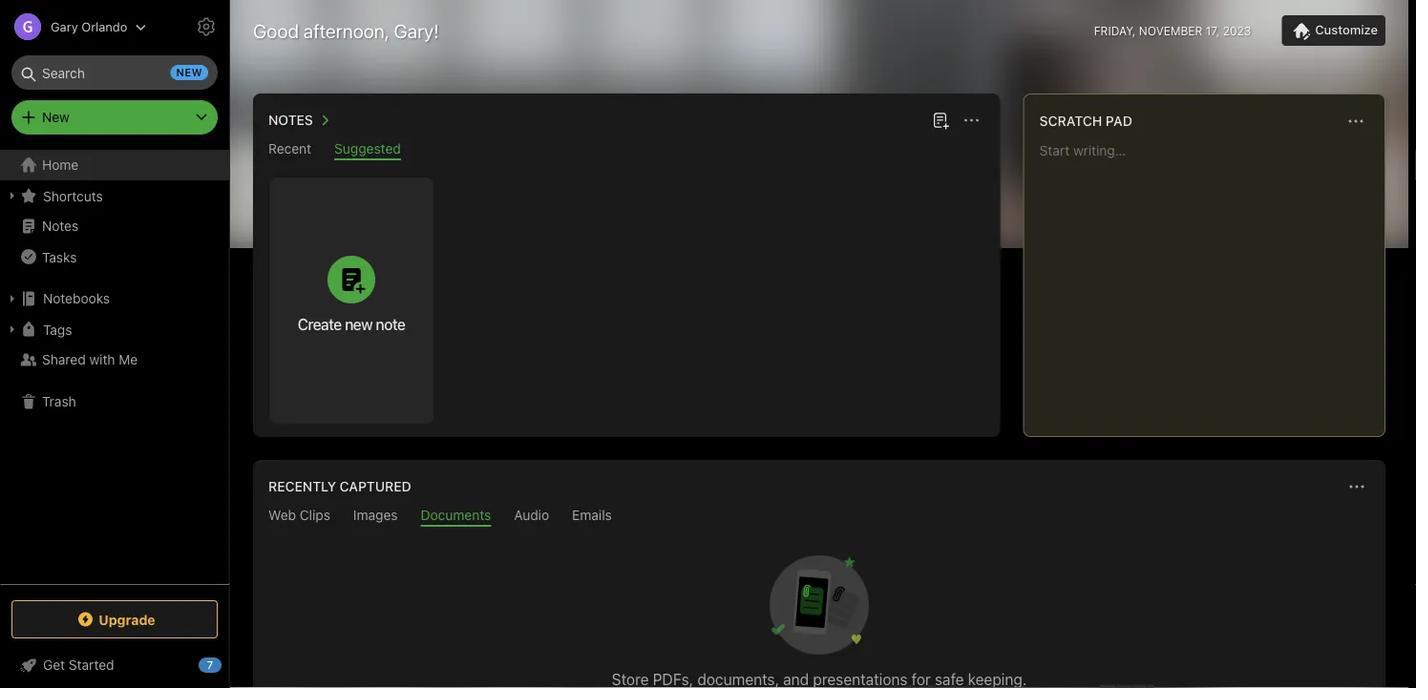 Task type: vqa. For each thing, say whether or not it's contained in the screenshot.
Tags Button
yes



Task type: locate. For each thing, give the bounding box(es) containing it.
shortcuts
[[43, 188, 103, 204]]

trash
[[42, 394, 76, 410]]

orlando
[[81, 20, 127, 34]]

1 vertical spatial more actions image
[[1346, 476, 1368, 498]]

tab list containing recent
[[257, 141, 997, 160]]

0 vertical spatial new
[[176, 66, 202, 79]]

new left note on the left of page
[[345, 315, 372, 333]]

good
[[253, 19, 299, 42]]

trash link
[[0, 387, 228, 417]]

1 vertical spatial notes
[[42, 218, 79, 234]]

Search text field
[[25, 55, 204, 90]]

tree containing home
[[0, 150, 229, 583]]

new down settings image
[[176, 66, 202, 79]]

notes up recent
[[268, 112, 313, 128]]

2 tab list from the top
[[257, 508, 1382, 527]]

pad
[[1106, 113, 1132, 129]]

notes
[[268, 112, 313, 128], [42, 218, 79, 234]]

2023
[[1223, 24, 1251, 37]]

1 vertical spatial tab list
[[257, 508, 1382, 527]]

upgrade
[[99, 612, 155, 628]]

tags
[[43, 322, 72, 337]]

scratch
[[1040, 113, 1102, 129]]

new
[[176, 66, 202, 79], [345, 315, 372, 333]]

1 horizontal spatial new
[[345, 315, 372, 333]]

gary orlando
[[51, 20, 127, 34]]

1 vertical spatial new
[[345, 315, 372, 333]]

Start writing… text field
[[1040, 142, 1384, 421]]

more actions image
[[960, 109, 983, 132], [1346, 476, 1368, 498]]

good afternoon, gary!
[[253, 19, 439, 42]]

emails
[[572, 508, 612, 523]]

new inside create new note button
[[345, 315, 372, 333]]

friday, november 17, 2023
[[1094, 24, 1251, 37]]

audio tab
[[514, 508, 549, 527]]

tab list containing web clips
[[257, 508, 1382, 527]]

Help and Learning task checklist field
[[0, 650, 229, 681]]

recently captured button
[[265, 476, 411, 498]]

0 horizontal spatial notes
[[42, 218, 79, 234]]

tab list for recently captured
[[257, 508, 1382, 527]]

create new note
[[298, 315, 405, 333]]

upgrade button
[[11, 601, 218, 639]]

shortcuts button
[[0, 180, 228, 211]]

audio
[[514, 508, 549, 523]]

1 tab list from the top
[[257, 141, 997, 160]]

with
[[89, 352, 115, 368]]

emails tab
[[572, 508, 612, 527]]

afternoon,
[[304, 19, 389, 42]]

web clips tab
[[268, 508, 330, 527]]

0 horizontal spatial more actions image
[[960, 109, 983, 132]]

new
[[42, 109, 70, 125]]

1 horizontal spatial more actions image
[[1346, 476, 1368, 498]]

tags button
[[0, 314, 228, 345]]

new search field
[[25, 55, 208, 90]]

0 vertical spatial tab list
[[257, 141, 997, 160]]

more actions image
[[1345, 110, 1367, 133]]

clips
[[300, 508, 330, 523]]

get started
[[43, 657, 114, 673]]

recently
[[268, 479, 336, 495]]

friday,
[[1094, 24, 1136, 37]]

0 vertical spatial notes
[[268, 112, 313, 128]]

images tab
[[353, 508, 398, 527]]

web clips
[[268, 508, 330, 523]]

captured
[[340, 479, 411, 495]]

1 horizontal spatial notes
[[268, 112, 313, 128]]

notebooks
[[43, 291, 110, 307]]

More actions field
[[958, 107, 985, 134], [1343, 108, 1369, 135], [1344, 474, 1370, 500]]

new button
[[11, 100, 218, 135]]

0 horizontal spatial new
[[176, 66, 202, 79]]

tab list
[[257, 141, 997, 160], [257, 508, 1382, 527]]

images
[[353, 508, 398, 523]]

tab list for notes
[[257, 141, 997, 160]]

scratch pad button
[[1036, 110, 1132, 133]]

notes up the tasks
[[42, 218, 79, 234]]

tree
[[0, 150, 229, 583]]

expand tags image
[[5, 322, 20, 337]]

Account field
[[0, 8, 146, 46]]



Task type: describe. For each thing, give the bounding box(es) containing it.
shared with me
[[42, 352, 138, 368]]

me
[[119, 352, 138, 368]]

documents
[[421, 508, 491, 523]]

gary
[[51, 20, 78, 34]]

new inside new 'search box'
[[176, 66, 202, 79]]

documents tab panel
[[253, 527, 1386, 689]]

note
[[376, 315, 405, 333]]

notebooks link
[[0, 284, 228, 314]]

scratch pad
[[1040, 113, 1132, 129]]

documents tab
[[421, 508, 491, 527]]

web
[[268, 508, 296, 523]]

suggested tab panel
[[253, 160, 1000, 437]]

recently captured
[[268, 479, 411, 495]]

notes button
[[265, 109, 336, 132]]

more actions field for scratch pad
[[1343, 108, 1369, 135]]

notes inside button
[[268, 112, 313, 128]]

create
[[298, 315, 342, 333]]

get
[[43, 657, 65, 673]]

tasks
[[42, 249, 77, 265]]

suggested tab
[[334, 141, 401, 160]]

click to collapse image
[[222, 653, 236, 676]]

create new note button
[[269, 178, 434, 424]]

recent tab
[[268, 141, 311, 160]]

shared
[[42, 352, 86, 368]]

shared with me link
[[0, 345, 228, 375]]

17,
[[1206, 24, 1220, 37]]

expand notebooks image
[[5, 291, 20, 307]]

7
[[207, 659, 213, 672]]

suggested
[[334, 141, 401, 157]]

settings image
[[195, 15, 218, 38]]

customize button
[[1282, 15, 1386, 46]]

started
[[69, 657, 114, 673]]

more actions field for recently captured
[[1344, 474, 1370, 500]]

gary!
[[394, 19, 439, 42]]

notes link
[[0, 211, 228, 242]]

home link
[[0, 150, 229, 180]]

home
[[42, 157, 79, 173]]

november
[[1139, 24, 1203, 37]]

tasks button
[[0, 242, 228, 272]]

customize
[[1315, 23, 1378, 37]]

0 vertical spatial more actions image
[[960, 109, 983, 132]]

recent
[[268, 141, 311, 157]]



